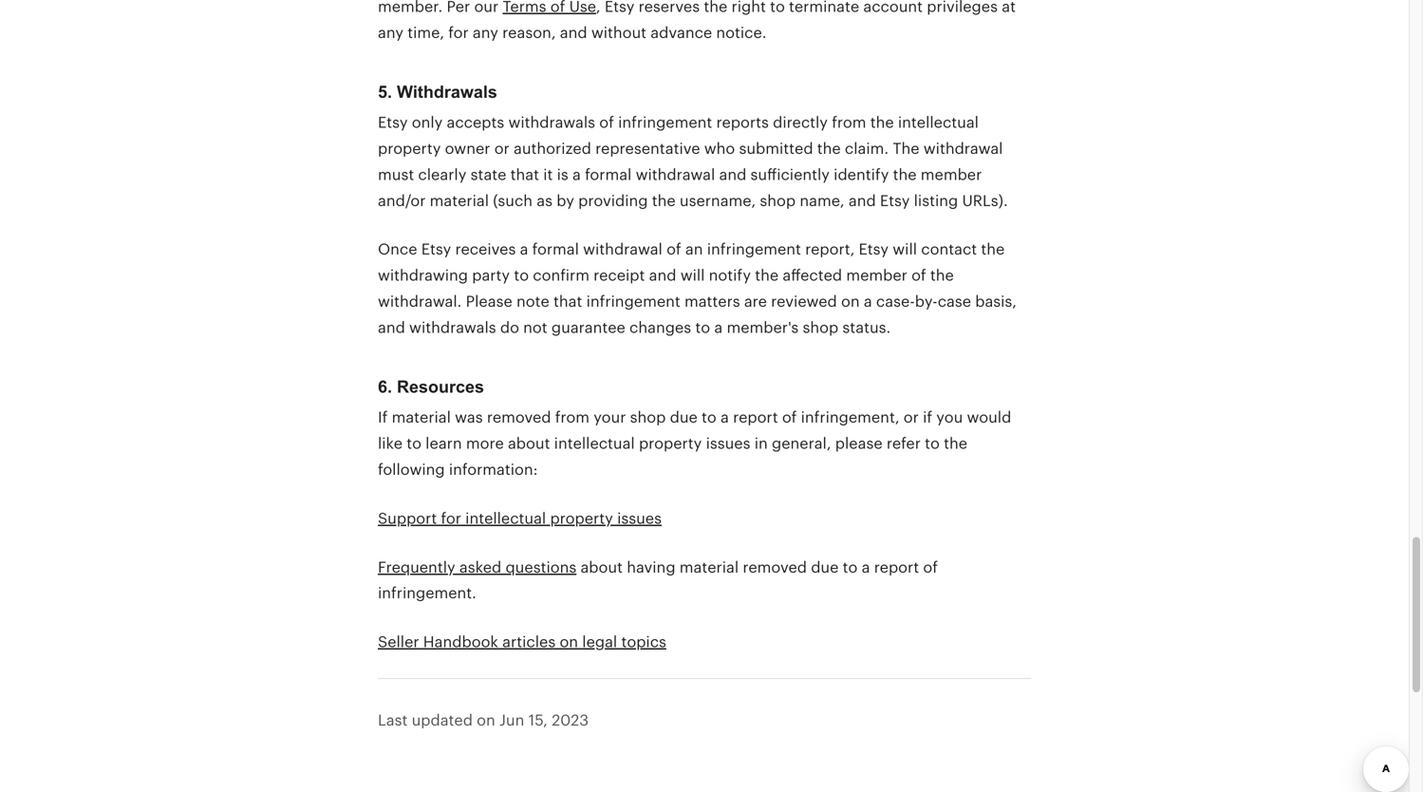 Task type: describe. For each thing, give the bounding box(es) containing it.
at
[[1002, 0, 1016, 15]]

notify
[[709, 267, 751, 284]]

,
[[596, 0, 601, 15]]

privileges
[[927, 0, 998, 15]]

an
[[686, 241, 703, 258]]

due inside if material was removed from your shop due to a report of infringement, or if you would like to learn more about intellectual property issues in general, please refer to the following information:
[[670, 409, 698, 426]]

clearly
[[418, 166, 467, 183]]

affected
[[783, 267, 843, 284]]

material inside etsy only accepts withdrawals of infringement reports directly from the intellectual property owner or authorized representative who submitted the claim. the withdrawal must clearly state that it is a formal withdrawal and sufficiently identify the member and/or material (such as by providing the username, shop name, and etsy listing urls).
[[430, 192, 489, 209]]

refer
[[887, 435, 921, 452]]

for inside , etsy reserves the right to terminate account privileges at any time, for any reason, and without advance notice.
[[449, 24, 469, 41]]

2023
[[552, 712, 589, 729]]

and right receipt
[[649, 267, 677, 284]]

the
[[893, 140, 920, 157]]

frequently
[[378, 559, 456, 576]]

jun
[[500, 712, 525, 729]]

confirm
[[533, 267, 590, 284]]

identify
[[834, 166, 889, 183]]

following
[[378, 461, 445, 478]]

claim.
[[845, 140, 889, 157]]

basis,
[[976, 293, 1017, 310]]

infringement.
[[378, 585, 477, 602]]

a inside etsy only accepts withdrawals of infringement reports directly from the intellectual property owner or authorized representative who submitted the claim. the withdrawal must clearly state that it is a formal withdrawal and sufficiently identify the member and/or material (such as by providing the username, shop name, and etsy listing urls).
[[573, 166, 581, 183]]

once etsy receives a formal withdrawal of an infringement report, etsy will contact the withdrawing party to confirm receipt and will notify the affected member of the withdrawal. please note that infringement matters are reviewed on a case-by-case basis, and withdrawals do not guarantee changes to a member's shop status.
[[378, 241, 1017, 336]]

a inside about having material removed due to a report of infringement.
[[862, 559, 870, 576]]

formal inside once etsy receives a formal withdrawal of an infringement report, etsy will contact the withdrawing party to confirm receipt and will notify the affected member of the withdrawal. please note that infringement matters are reviewed on a case-by-case basis, and withdrawals do not guarantee changes to a member's shop status.
[[532, 241, 579, 258]]

the down the
[[893, 166, 917, 183]]

and inside , etsy reserves the right to terminate account privileges at any time, for any reason, and without advance notice.
[[560, 24, 587, 41]]

legal
[[582, 634, 618, 651]]

general,
[[772, 435, 832, 452]]

and down 'withdrawal.'
[[378, 319, 405, 336]]

etsy only accepts withdrawals of infringement reports directly from the intellectual property owner or authorized representative who submitted the claim. the withdrawal must clearly state that it is a formal withdrawal and sufficiently identify the member and/or material (such as by providing the username, shop name, and etsy listing urls).
[[378, 114, 1008, 209]]

frequently asked questions link
[[378, 559, 577, 576]]

1 vertical spatial issues
[[617, 510, 662, 527]]

updated
[[412, 712, 473, 729]]

report,
[[805, 241, 855, 258]]

asked
[[460, 559, 502, 576]]

representative
[[596, 140, 700, 157]]

directly
[[773, 114, 828, 131]]

sufficiently
[[751, 166, 830, 183]]

would
[[967, 409, 1012, 426]]

property inside if material was removed from your shop due to a report of infringement, or if you would like to learn more about intellectual property issues in general, please refer to the following information:
[[639, 435, 702, 452]]

etsy right report,
[[859, 241, 889, 258]]

of inside etsy only accepts withdrawals of infringement reports directly from the intellectual property owner or authorized representative who submitted the claim. the withdrawal must clearly state that it is a formal withdrawal and sufficiently identify the member and/or material (such as by providing the username, shop name, and etsy listing urls).
[[600, 114, 614, 131]]

if
[[923, 409, 933, 426]]

infringement inside etsy only accepts withdrawals of infringement reports directly from the intellectual property owner or authorized representative who submitted the claim. the withdrawal must clearly state that it is a formal withdrawal and sufficiently identify the member and/or material (such as by providing the username, shop name, and etsy listing urls).
[[618, 114, 713, 131]]

shop inside etsy only accepts withdrawals of infringement reports directly from the intellectual property owner or authorized representative who submitted the claim. the withdrawal must clearly state that it is a formal withdrawal and sufficiently identify the member and/or material (such as by providing the username, shop name, and etsy listing urls).
[[760, 192, 796, 209]]

member inside etsy only accepts withdrawals of infringement reports directly from the intellectual property owner or authorized representative who submitted the claim. the withdrawal must clearly state that it is a formal withdrawal and sufficiently identify the member and/or material (such as by providing the username, shop name, and etsy listing urls).
[[921, 166, 982, 183]]

receives
[[455, 241, 516, 258]]

5. withdrawals
[[378, 82, 498, 101]]

guarantee
[[552, 319, 626, 336]]

1 vertical spatial withdrawal
[[636, 166, 715, 183]]

accepts
[[447, 114, 505, 131]]

without
[[592, 24, 647, 41]]

member inside once etsy receives a formal withdrawal of an infringement report, etsy will contact the withdrawing party to confirm receipt and will notify the affected member of the withdrawal. please note that infringement matters are reviewed on a case-by-case basis, and withdrawals do not guarantee changes to a member's shop status.
[[847, 267, 908, 284]]

if material was removed from your shop due to a report of infringement, or if you would like to learn more about intellectual property issues in general, please refer to the following information:
[[378, 409, 1012, 478]]

submitted
[[739, 140, 813, 157]]

resources
[[397, 377, 484, 396]]

support
[[378, 510, 437, 527]]

and/or
[[378, 192, 426, 209]]

please
[[836, 435, 883, 452]]

withdrawals
[[397, 82, 498, 101]]

to inside about having material removed due to a report of infringement.
[[843, 559, 858, 576]]

your
[[594, 409, 626, 426]]

a inside if material was removed from your shop due to a report of infringement, or if you would like to learn more about intellectual property issues in general, please refer to the following information:
[[721, 409, 729, 426]]

is
[[557, 166, 569, 183]]

learn
[[426, 435, 462, 452]]

topics
[[622, 634, 667, 651]]

, etsy reserves the right to terminate account privileges at any time, for any reason, and without advance notice.
[[378, 0, 1016, 41]]

1 vertical spatial will
[[681, 267, 705, 284]]

note
[[517, 293, 550, 310]]

0 horizontal spatial intellectual
[[466, 510, 546, 527]]

questions
[[506, 559, 577, 576]]

changes
[[630, 319, 692, 336]]

authorized
[[514, 140, 592, 157]]

about having material removed due to a report of infringement.
[[378, 559, 938, 602]]

urls).
[[962, 192, 1008, 209]]

case-
[[877, 293, 915, 310]]

1 horizontal spatial will
[[893, 241, 917, 258]]

reports
[[717, 114, 769, 131]]

formal inside etsy only accepts withdrawals of infringement reports directly from the intellectual property owner or authorized representative who submitted the claim. the withdrawal must clearly state that it is a formal withdrawal and sufficiently identify the member and/or material (such as by providing the username, shop name, and etsy listing urls).
[[585, 166, 632, 183]]

seller
[[378, 634, 419, 651]]

removed for due
[[743, 559, 807, 576]]

1 any from the left
[[378, 24, 404, 41]]

etsy inside , etsy reserves the right to terminate account privileges at any time, for any reason, and without advance notice.
[[605, 0, 635, 15]]

report inside about having material removed due to a report of infringement.
[[874, 559, 920, 576]]

5.
[[378, 82, 392, 101]]

notice.
[[716, 24, 767, 41]]

must
[[378, 166, 414, 183]]

of inside if material was removed from your shop due to a report of infringement, or if you would like to learn more about intellectual property issues in general, please refer to the following information:
[[782, 409, 797, 426]]

terminate
[[789, 0, 860, 15]]

the up claim.
[[871, 114, 894, 131]]

case
[[938, 293, 972, 310]]

1 vertical spatial for
[[441, 510, 462, 527]]

by-
[[915, 293, 938, 310]]

from inside etsy only accepts withdrawals of infringement reports directly from the intellectual property owner or authorized representative who submitted the claim. the withdrawal must clearly state that it is a formal withdrawal and sufficiently identify the member and/or material (such as by providing the username, shop name, and etsy listing urls).
[[832, 114, 867, 131]]

or for if
[[904, 409, 919, 426]]

that inside etsy only accepts withdrawals of infringement reports directly from the intellectual property owner or authorized representative who submitted the claim. the withdrawal must clearly state that it is a formal withdrawal and sufficiently identify the member and/or material (such as by providing the username, shop name, and etsy listing urls).
[[511, 166, 539, 183]]



Task type: vqa. For each thing, say whether or not it's contained in the screenshot.
member's
yes



Task type: locate. For each thing, give the bounding box(es) containing it.
6.
[[378, 377, 392, 396]]

2 vertical spatial material
[[680, 559, 739, 576]]

shop inside once etsy receives a formal withdrawal of an infringement report, etsy will contact the withdrawing party to confirm receipt and will notify the affected member of the withdrawal. please note that infringement matters are reviewed on a case-by-case basis, and withdrawals do not guarantee changes to a member's shop status.
[[803, 319, 839, 336]]

1 vertical spatial that
[[554, 293, 582, 310]]

1 vertical spatial member
[[847, 267, 908, 284]]

2 horizontal spatial shop
[[803, 319, 839, 336]]

or for authorized
[[495, 140, 510, 157]]

account
[[864, 0, 923, 15]]

withdrawing
[[378, 267, 468, 284]]

0 horizontal spatial removed
[[487, 409, 551, 426]]

1 vertical spatial report
[[874, 559, 920, 576]]

1 horizontal spatial that
[[554, 293, 582, 310]]

articles
[[503, 634, 556, 651]]

shop down reviewed
[[803, 319, 839, 336]]

seller handbook articles on legal topics link
[[378, 634, 667, 651]]

issues left in
[[706, 435, 751, 452]]

the left right on the right top
[[704, 0, 728, 15]]

or inside etsy only accepts withdrawals of infringement reports directly from the intellectual property owner or authorized representative who submitted the claim. the withdrawal must clearly state that it is a formal withdrawal and sufficiently identify the member and/or material (such as by providing the username, shop name, and etsy listing urls).
[[495, 140, 510, 157]]

party
[[472, 267, 510, 284]]

about inside about having material removed due to a report of infringement.
[[581, 559, 623, 576]]

name,
[[800, 192, 845, 209]]

in
[[755, 435, 768, 452]]

any
[[378, 24, 404, 41], [473, 24, 499, 41]]

reserves
[[639, 0, 700, 15]]

2 vertical spatial intellectual
[[466, 510, 546, 527]]

of
[[600, 114, 614, 131], [667, 241, 682, 258], [912, 267, 927, 284], [782, 409, 797, 426], [924, 559, 938, 576]]

0 vertical spatial withdrawal
[[924, 140, 1003, 157]]

etsy up the withdrawing
[[421, 241, 451, 258]]

issues up having
[[617, 510, 662, 527]]

like
[[378, 435, 403, 452]]

to inside , etsy reserves the right to terminate account privileges at any time, for any reason, and without advance notice.
[[770, 0, 785, 15]]

intellectual inside if material was removed from your shop due to a report of infringement, or if you would like to learn more about intellectual property issues in general, please refer to the following information:
[[554, 435, 635, 452]]

and down who at the top of the page
[[719, 166, 747, 183]]

property
[[378, 140, 441, 157], [639, 435, 702, 452], [550, 510, 613, 527]]

handbook
[[423, 634, 498, 651]]

etsy down 5.
[[378, 114, 408, 131]]

0 vertical spatial that
[[511, 166, 539, 183]]

on left legal
[[560, 634, 578, 651]]

the right contact
[[981, 241, 1005, 258]]

0 vertical spatial formal
[[585, 166, 632, 183]]

property inside etsy only accepts withdrawals of infringement reports directly from the intellectual property owner or authorized representative who submitted the claim. the withdrawal must clearly state that it is a formal withdrawal and sufficiently identify the member and/or material (such as by providing the username, shop name, and etsy listing urls).
[[378, 140, 441, 157]]

matters
[[685, 293, 740, 310]]

if
[[378, 409, 388, 426]]

that left it
[[511, 166, 539, 183]]

property up the questions on the left bottom
[[550, 510, 613, 527]]

material down clearly
[[430, 192, 489, 209]]

about inside if material was removed from your shop due to a report of infringement, or if you would like to learn more about intellectual property issues in general, please refer to the following information:
[[508, 435, 550, 452]]

property up must
[[378, 140, 441, 157]]

state
[[471, 166, 507, 183]]

the inside if material was removed from your shop due to a report of infringement, or if you would like to learn more about intellectual property issues in general, please refer to the following information:
[[944, 435, 968, 452]]

1 horizontal spatial formal
[[585, 166, 632, 183]]

1 vertical spatial removed
[[743, 559, 807, 576]]

you
[[937, 409, 963, 426]]

about left having
[[581, 559, 623, 576]]

support for intellectual property issues
[[378, 510, 662, 527]]

receipt
[[594, 267, 645, 284]]

or up state
[[495, 140, 510, 157]]

will left contact
[[893, 241, 917, 258]]

1 horizontal spatial report
[[874, 559, 920, 576]]

from left your
[[555, 409, 590, 426]]

0 horizontal spatial property
[[378, 140, 441, 157]]

withdrawal up receipt
[[583, 241, 663, 258]]

issues inside if material was removed from your shop due to a report of infringement, or if you would like to learn more about intellectual property issues in general, please refer to the following information:
[[706, 435, 751, 452]]

1 horizontal spatial shop
[[760, 192, 796, 209]]

0 vertical spatial shop
[[760, 192, 796, 209]]

0 horizontal spatial report
[[733, 409, 778, 426]]

are
[[744, 293, 767, 310]]

username,
[[680, 192, 756, 209]]

member up case-
[[847, 267, 908, 284]]

withdrawals inside etsy only accepts withdrawals of infringement reports directly from the intellectual property owner or authorized representative who submitted the claim. the withdrawal must clearly state that it is a formal withdrawal and sufficiently identify the member and/or material (such as by providing the username, shop name, and etsy listing urls).
[[509, 114, 596, 131]]

0 horizontal spatial formal
[[532, 241, 579, 258]]

reason,
[[503, 24, 556, 41]]

for
[[449, 24, 469, 41], [441, 510, 462, 527]]

property left in
[[639, 435, 702, 452]]

2 vertical spatial property
[[550, 510, 613, 527]]

any left "reason,"
[[473, 24, 499, 41]]

the right providing at the left top
[[652, 192, 676, 209]]

shop down sufficiently
[[760, 192, 796, 209]]

0 horizontal spatial about
[[508, 435, 550, 452]]

by
[[557, 192, 575, 209]]

0 vertical spatial or
[[495, 140, 510, 157]]

last
[[378, 712, 408, 729]]

the inside , etsy reserves the right to terminate account privileges at any time, for any reason, and without advance notice.
[[704, 0, 728, 15]]

shop right your
[[630, 409, 666, 426]]

withdrawal down representative at the top left of the page
[[636, 166, 715, 183]]

to
[[770, 0, 785, 15], [514, 267, 529, 284], [696, 319, 711, 336], [702, 409, 717, 426], [407, 435, 422, 452], [925, 435, 940, 452], [843, 559, 858, 576]]

1 vertical spatial withdrawals
[[409, 319, 496, 336]]

reviewed
[[771, 293, 837, 310]]

1 horizontal spatial about
[[581, 559, 623, 576]]

0 horizontal spatial from
[[555, 409, 590, 426]]

last updated on jun 15, 2023
[[378, 712, 589, 729]]

0 vertical spatial report
[[733, 409, 778, 426]]

0 horizontal spatial that
[[511, 166, 539, 183]]

on up "status."
[[841, 293, 860, 310]]

the down contact
[[931, 267, 954, 284]]

report inside if material was removed from your shop due to a report of infringement, or if you would like to learn more about intellectual property issues in general, please refer to the following information:
[[733, 409, 778, 426]]

15,
[[529, 712, 548, 729]]

as
[[537, 192, 553, 209]]

from inside if material was removed from your shop due to a report of infringement, or if you would like to learn more about intellectual property issues in general, please refer to the following information:
[[555, 409, 590, 426]]

infringement,
[[801, 409, 900, 426]]

(such
[[493, 192, 533, 209]]

intellectual down information:
[[466, 510, 546, 527]]

0 horizontal spatial due
[[670, 409, 698, 426]]

intellectual inside etsy only accepts withdrawals of infringement reports directly from the intellectual property owner or authorized representative who submitted the claim. the withdrawal must clearly state that it is a formal withdrawal and sufficiently identify the member and/or material (such as by providing the username, shop name, and etsy listing urls).
[[898, 114, 979, 131]]

intellectual
[[898, 114, 979, 131], [554, 435, 635, 452], [466, 510, 546, 527]]

the up are
[[755, 267, 779, 284]]

0 vertical spatial due
[[670, 409, 698, 426]]

withdrawals up authorized
[[509, 114, 596, 131]]

withdrawal inside once etsy receives a formal withdrawal of an infringement report, etsy will contact the withdrawing party to confirm receipt and will notify the affected member of the withdrawal. please note that infringement matters are reviewed on a case-by-case basis, and withdrawals do not guarantee changes to a member's shop status.
[[583, 241, 663, 258]]

listing
[[914, 192, 958, 209]]

contact
[[921, 241, 977, 258]]

1 horizontal spatial issues
[[706, 435, 751, 452]]

1 horizontal spatial withdrawals
[[509, 114, 596, 131]]

a
[[573, 166, 581, 183], [520, 241, 528, 258], [864, 293, 873, 310], [715, 319, 723, 336], [721, 409, 729, 426], [862, 559, 870, 576]]

intellectual up the
[[898, 114, 979, 131]]

status.
[[843, 319, 891, 336]]

member up listing
[[921, 166, 982, 183]]

material inside about having material removed due to a report of infringement.
[[680, 559, 739, 576]]

on left jun
[[477, 712, 496, 729]]

0 horizontal spatial withdrawals
[[409, 319, 496, 336]]

1 horizontal spatial any
[[473, 24, 499, 41]]

0 vertical spatial on
[[841, 293, 860, 310]]

0 vertical spatial removed
[[487, 409, 551, 426]]

2 horizontal spatial intellectual
[[898, 114, 979, 131]]

only
[[412, 114, 443, 131]]

infringement
[[618, 114, 713, 131], [707, 241, 801, 258], [587, 293, 681, 310]]

1 vertical spatial property
[[639, 435, 702, 452]]

support for intellectual property issues link
[[378, 510, 662, 527]]

seller handbook articles on legal topics
[[378, 634, 667, 651]]

1 horizontal spatial intellectual
[[554, 435, 635, 452]]

or inside if material was removed from your shop due to a report of infringement, or if you would like to learn more about intellectual property issues in general, please refer to the following information:
[[904, 409, 919, 426]]

shop
[[760, 192, 796, 209], [803, 319, 839, 336], [630, 409, 666, 426]]

material inside if material was removed from your shop due to a report of infringement, or if you would like to learn more about intellectual property issues in general, please refer to the following information:
[[392, 409, 451, 426]]

the down you
[[944, 435, 968, 452]]

0 vertical spatial will
[[893, 241, 917, 258]]

infringement up representative at the top left of the page
[[618, 114, 713, 131]]

infringement up notify
[[707, 241, 801, 258]]

1 vertical spatial due
[[811, 559, 839, 576]]

owner
[[445, 140, 490, 157]]

time,
[[408, 24, 445, 41]]

0 horizontal spatial will
[[681, 267, 705, 284]]

1 horizontal spatial or
[[904, 409, 919, 426]]

formal
[[585, 166, 632, 183], [532, 241, 579, 258]]

0 horizontal spatial shop
[[630, 409, 666, 426]]

1 vertical spatial from
[[555, 409, 590, 426]]

please
[[466, 293, 513, 310]]

2 vertical spatial shop
[[630, 409, 666, 426]]

1 vertical spatial formal
[[532, 241, 579, 258]]

intellectual down your
[[554, 435, 635, 452]]

0 vertical spatial from
[[832, 114, 867, 131]]

removed inside about having material removed due to a report of infringement.
[[743, 559, 807, 576]]

1 vertical spatial material
[[392, 409, 451, 426]]

1 horizontal spatial from
[[832, 114, 867, 131]]

and down 'identify'
[[849, 192, 876, 209]]

member's
[[727, 319, 799, 336]]

will
[[893, 241, 917, 258], [681, 267, 705, 284]]

0 vertical spatial infringement
[[618, 114, 713, 131]]

advance
[[651, 24, 712, 41]]

the left claim.
[[818, 140, 841, 157]]

or
[[495, 140, 510, 157], [904, 409, 919, 426]]

withdrawal.
[[378, 293, 462, 310]]

material right having
[[680, 559, 739, 576]]

will down an
[[681, 267, 705, 284]]

0 horizontal spatial issues
[[617, 510, 662, 527]]

having
[[627, 559, 676, 576]]

0 vertical spatial issues
[[706, 435, 751, 452]]

1 vertical spatial or
[[904, 409, 919, 426]]

about
[[508, 435, 550, 452], [581, 559, 623, 576]]

that
[[511, 166, 539, 183], [554, 293, 582, 310]]

0 vertical spatial withdrawals
[[509, 114, 596, 131]]

more
[[466, 435, 504, 452]]

0 horizontal spatial on
[[477, 712, 496, 729]]

frequently asked questions
[[378, 559, 577, 576]]

0 vertical spatial property
[[378, 140, 441, 157]]

2 horizontal spatial on
[[841, 293, 860, 310]]

and
[[560, 24, 587, 41], [719, 166, 747, 183], [849, 192, 876, 209], [649, 267, 677, 284], [378, 319, 405, 336]]

or left if
[[904, 409, 919, 426]]

2 vertical spatial infringement
[[587, 293, 681, 310]]

0 vertical spatial intellectual
[[898, 114, 979, 131]]

etsy right the ,
[[605, 0, 635, 15]]

0 horizontal spatial or
[[495, 140, 510, 157]]

was
[[455, 409, 483, 426]]

withdrawal up 'urls).'
[[924, 140, 1003, 157]]

from
[[832, 114, 867, 131], [555, 409, 590, 426]]

0 horizontal spatial member
[[847, 267, 908, 284]]

on inside once etsy receives a formal withdrawal of an infringement report, etsy will contact the withdrawing party to confirm receipt and will notify the affected member of the withdrawal. please note that infringement matters are reviewed on a case-by-case basis, and withdrawals do not guarantee changes to a member's shop status.
[[841, 293, 860, 310]]

for right time,
[[449, 24, 469, 41]]

any left time,
[[378, 24, 404, 41]]

1 vertical spatial shop
[[803, 319, 839, 336]]

removed inside if material was removed from your shop due to a report of infringement, or if you would like to learn more about intellectual property issues in general, please refer to the following information:
[[487, 409, 551, 426]]

report
[[733, 409, 778, 426], [874, 559, 920, 576]]

about right the more
[[508, 435, 550, 452]]

material down 6. resources
[[392, 409, 451, 426]]

material
[[430, 192, 489, 209], [392, 409, 451, 426], [680, 559, 739, 576]]

of inside about having material removed due to a report of infringement.
[[924, 559, 938, 576]]

formal up providing at the left top
[[585, 166, 632, 183]]

0 vertical spatial for
[[449, 24, 469, 41]]

and right "reason,"
[[560, 24, 587, 41]]

infringement down receipt
[[587, 293, 681, 310]]

withdrawals inside once etsy receives a formal withdrawal of an infringement report, etsy will contact the withdrawing party to confirm receipt and will notify the affected member of the withdrawal. please note that infringement matters are reviewed on a case-by-case basis, and withdrawals do not guarantee changes to a member's shop status.
[[409, 319, 496, 336]]

1 vertical spatial infringement
[[707, 241, 801, 258]]

1 horizontal spatial on
[[560, 634, 578, 651]]

for right support
[[441, 510, 462, 527]]

formal up 'confirm'
[[532, 241, 579, 258]]

2 horizontal spatial property
[[639, 435, 702, 452]]

0 vertical spatial member
[[921, 166, 982, 183]]

2 any from the left
[[473, 24, 499, 41]]

that down 'confirm'
[[554, 293, 582, 310]]

etsy left listing
[[880, 192, 910, 209]]

1 vertical spatial intellectual
[[554, 435, 635, 452]]

1 horizontal spatial due
[[811, 559, 839, 576]]

issues
[[706, 435, 751, 452], [617, 510, 662, 527]]

providing
[[579, 192, 648, 209]]

once
[[378, 241, 417, 258]]

shop inside if material was removed from your shop due to a report of infringement, or if you would like to learn more about intellectual property issues in general, please refer to the following information:
[[630, 409, 666, 426]]

1 horizontal spatial property
[[550, 510, 613, 527]]

2 vertical spatial withdrawal
[[583, 241, 663, 258]]

removed for from
[[487, 409, 551, 426]]

0 vertical spatial material
[[430, 192, 489, 209]]

1 horizontal spatial removed
[[743, 559, 807, 576]]

withdrawals down 'withdrawal.'
[[409, 319, 496, 336]]

not
[[523, 319, 548, 336]]

do
[[500, 319, 519, 336]]

1 vertical spatial on
[[560, 634, 578, 651]]

0 vertical spatial about
[[508, 435, 550, 452]]

who
[[704, 140, 735, 157]]

that inside once etsy receives a formal withdrawal of an infringement report, etsy will contact the withdrawing party to confirm receipt and will notify the affected member of the withdrawal. please note that infringement matters are reviewed on a case-by-case basis, and withdrawals do not guarantee changes to a member's shop status.
[[554, 293, 582, 310]]

0 horizontal spatial any
[[378, 24, 404, 41]]

removed
[[487, 409, 551, 426], [743, 559, 807, 576]]

1 vertical spatial about
[[581, 559, 623, 576]]

1 horizontal spatial member
[[921, 166, 982, 183]]

due
[[670, 409, 698, 426], [811, 559, 839, 576]]

2 vertical spatial on
[[477, 712, 496, 729]]

from up claim.
[[832, 114, 867, 131]]

due inside about having material removed due to a report of infringement.
[[811, 559, 839, 576]]



